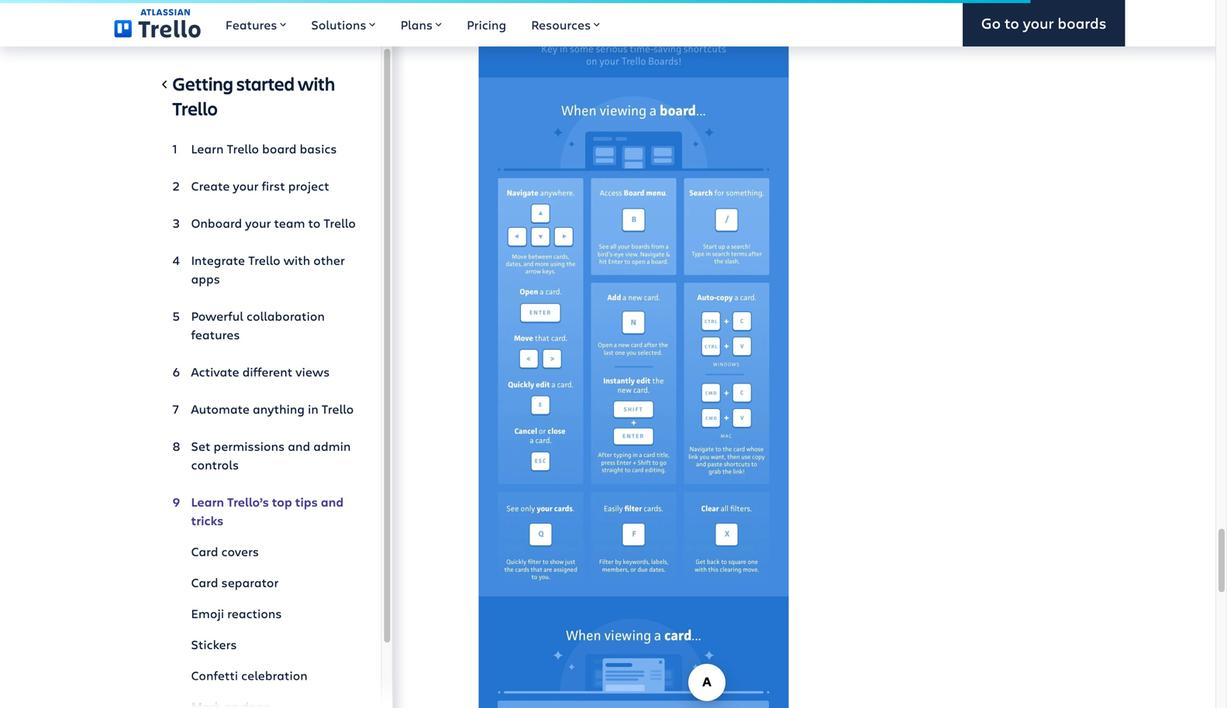 Task type: vqa. For each thing, say whether or not it's contained in the screenshot.
second Starred Icon from the bottom
no



Task type: locate. For each thing, give the bounding box(es) containing it.
1 vertical spatial learn
[[191, 494, 224, 511]]

integrate
[[191, 252, 245, 269]]

0 vertical spatial and
[[288, 438, 310, 455]]

onboard
[[191, 215, 242, 232]]

your for create your first project
[[233, 178, 259, 194]]

confetti
[[191, 668, 238, 684]]

1 learn from the top
[[191, 140, 224, 157]]

views
[[296, 364, 330, 380]]

trello up other
[[324, 215, 356, 232]]

1 vertical spatial to
[[308, 215, 321, 232]]

powerful
[[191, 308, 244, 325]]

admin
[[314, 438, 351, 455]]

your
[[1024, 13, 1055, 33], [233, 178, 259, 194], [245, 215, 271, 232]]

team
[[274, 215, 305, 232]]

resources button
[[519, 0, 613, 47]]

features button
[[213, 0, 299, 47]]

1 vertical spatial your
[[233, 178, 259, 194]]

0 vertical spatial your
[[1024, 13, 1055, 33]]

to
[[1005, 13, 1020, 33], [308, 215, 321, 232]]

reactions
[[227, 606, 282, 622]]

0 horizontal spatial to
[[308, 215, 321, 232]]

your inside create your first project link
[[233, 178, 259, 194]]

0 vertical spatial learn
[[191, 140, 224, 157]]

apps
[[191, 271, 220, 287]]

learn
[[191, 140, 224, 157], [191, 494, 224, 511]]

learn up create
[[191, 140, 224, 157]]

getting started with trello link
[[173, 71, 356, 127]]

with inside integrate trello with other apps
[[284, 252, 310, 269]]

0 vertical spatial card
[[191, 544, 218, 560]]

learn trello's top tips and tricks
[[191, 494, 344, 529]]

learn inside learn trello board basics link
[[191, 140, 224, 157]]

and
[[288, 438, 310, 455], [321, 494, 344, 511]]

and left admin
[[288, 438, 310, 455]]

plans
[[401, 16, 433, 33]]

trello inside "getting started with trello"
[[173, 96, 218, 121]]

celebration
[[241, 668, 308, 684]]

getting
[[173, 71, 233, 96]]

trello right the in
[[322, 401, 354, 418]]

1 vertical spatial with
[[284, 252, 310, 269]]

to right team at the left of the page
[[308, 215, 321, 232]]

different
[[243, 364, 293, 380]]

confetti celebration link
[[173, 661, 356, 692]]

your left team at the left of the page
[[245, 215, 271, 232]]

trello
[[173, 96, 218, 121], [227, 140, 259, 157], [324, 215, 356, 232], [248, 252, 281, 269], [322, 401, 354, 418]]

to right go
[[1005, 13, 1020, 33]]

set permissions and admin controls link
[[173, 431, 356, 481]]

emoji
[[191, 606, 224, 622]]

and right tips at the bottom
[[321, 494, 344, 511]]

and inside learn trello's top tips and tricks
[[321, 494, 344, 511]]

0 horizontal spatial and
[[288, 438, 310, 455]]

create your first project
[[191, 178, 329, 194]]

go
[[982, 13, 1001, 33]]

tips
[[295, 494, 318, 511]]

trello down onboard your team to trello link
[[248, 252, 281, 269]]

your left boards
[[1024, 13, 1055, 33]]

features
[[226, 16, 277, 33]]

powerful collaboration features
[[191, 308, 325, 343]]

and inside set permissions and admin controls
[[288, 438, 310, 455]]

project
[[288, 178, 329, 194]]

card down tricks
[[191, 544, 218, 560]]

0 vertical spatial with
[[298, 71, 335, 96]]

0 vertical spatial to
[[1005, 13, 1020, 33]]

2 learn from the top
[[191, 494, 224, 511]]

getting started with trello
[[173, 71, 335, 121]]

learn trello board basics
[[191, 140, 337, 157]]

2 card from the top
[[191, 575, 218, 591]]

1 vertical spatial and
[[321, 494, 344, 511]]

your inside onboard your team to trello link
[[245, 215, 271, 232]]

onboard your team to trello link
[[173, 208, 356, 239]]

in
[[308, 401, 319, 418]]

with for trello
[[284, 252, 310, 269]]

with inside "getting started with trello"
[[298, 71, 335, 96]]

integrate trello with other apps link
[[173, 245, 356, 295]]

your left first
[[233, 178, 259, 194]]

learn inside learn trello's top tips and tricks
[[191, 494, 224, 511]]

card
[[191, 544, 218, 560], [191, 575, 218, 591]]

controls
[[191, 457, 239, 474]]

1 horizontal spatial and
[[321, 494, 344, 511]]

trello down the getting in the left of the page
[[173, 96, 218, 121]]

1 vertical spatial card
[[191, 575, 218, 591]]

with left other
[[284, 252, 310, 269]]

2 vertical spatial your
[[245, 215, 271, 232]]

go to your boards link
[[963, 0, 1126, 47]]

automate anything in trello
[[191, 401, 354, 418]]

emoji reactions
[[191, 606, 282, 622]]

1 horizontal spatial to
[[1005, 13, 1020, 33]]

card up emoji on the left bottom of page
[[191, 575, 218, 591]]

boards
[[1058, 13, 1107, 33]]

with right 'started'
[[298, 71, 335, 96]]

1 card from the top
[[191, 544, 218, 560]]

automate
[[191, 401, 250, 418]]

emoji reactions link
[[173, 599, 356, 630]]

solutions
[[311, 16, 367, 33]]

with
[[298, 71, 335, 96], [284, 252, 310, 269]]

with for started
[[298, 71, 335, 96]]

learn up tricks
[[191, 494, 224, 511]]



Task type: describe. For each thing, give the bounding box(es) containing it.
covers
[[221, 544, 259, 560]]

go to your boards
[[982, 13, 1107, 33]]

trello inside integrate trello with other apps
[[248, 252, 281, 269]]

automate anything in trello link
[[173, 394, 356, 425]]

atlassian trello image
[[114, 9, 201, 38]]

learn for learn trello's top tips and tricks
[[191, 494, 224, 511]]

pricing link
[[455, 0, 519, 47]]

features
[[191, 327, 240, 343]]

trello's
[[227, 494, 269, 511]]

first
[[262, 178, 285, 194]]

stickers
[[191, 637, 237, 653]]

card for card separator
[[191, 575, 218, 591]]

card separator
[[191, 575, 279, 591]]

card for card covers
[[191, 544, 218, 560]]

resources
[[531, 16, 591, 33]]

stickers link
[[173, 630, 356, 661]]

basics
[[300, 140, 337, 157]]

create
[[191, 178, 230, 194]]

top
[[272, 494, 292, 511]]

pricing
[[467, 16, 507, 33]]

activate different views link
[[173, 357, 356, 388]]

activate different views
[[191, 364, 330, 380]]

other
[[314, 252, 345, 269]]

create your first project link
[[173, 171, 356, 202]]

integrate trello with other apps
[[191, 252, 345, 287]]

anything
[[253, 401, 305, 418]]

tricks
[[191, 513, 224, 529]]

your for onboard your team to trello
[[245, 215, 271, 232]]

card covers
[[191, 544, 259, 560]]

your inside go to your boards link
[[1024, 13, 1055, 33]]

started
[[236, 71, 295, 96]]

learn for learn trello board basics
[[191, 140, 224, 157]]

collaboration
[[247, 308, 325, 325]]

solutions button
[[299, 0, 388, 47]]

onboard your team to trello
[[191, 215, 356, 232]]

separator
[[221, 575, 279, 591]]

permissions
[[214, 438, 285, 455]]

board
[[262, 140, 297, 157]]

set
[[191, 438, 211, 455]]

learn trello board basics link
[[173, 133, 356, 164]]

page progress progress bar
[[0, 0, 1031, 3]]

powerful collaboration features link
[[173, 301, 356, 351]]

set permissions and admin controls
[[191, 438, 351, 474]]

plans button
[[388, 0, 455, 47]]

card separator link
[[173, 568, 356, 599]]

card covers link
[[173, 537, 356, 568]]

learn trello's top tips and tricks link
[[173, 487, 356, 537]]

trello left board
[[227, 140, 259, 157]]

confetti celebration
[[191, 668, 308, 684]]

activate
[[191, 364, 239, 380]]



